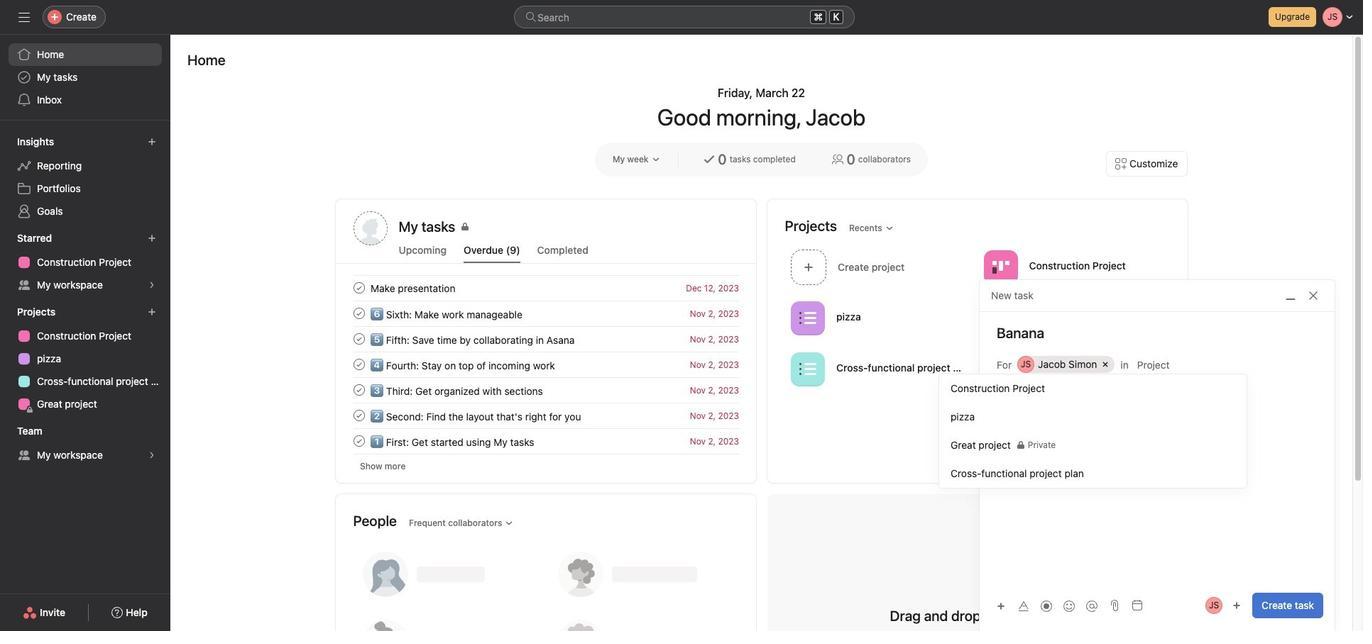 Task type: describe. For each thing, give the bounding box(es) containing it.
2 mark complete checkbox from the top
[[350, 305, 367, 322]]

Project text field
[[1137, 356, 1247, 373]]

projects element
[[0, 300, 170, 419]]

board image
[[992, 310, 1009, 327]]

hide sidebar image
[[18, 11, 30, 23]]

mark complete image for second mark complete option from the bottom of the page
[[350, 382, 367, 399]]

emoji image
[[1064, 601, 1075, 612]]

add items to starred image
[[148, 234, 156, 243]]

5 mark complete checkbox from the top
[[350, 408, 367, 425]]

starred element
[[0, 226, 170, 300]]

new project or portfolio image
[[148, 308, 156, 317]]

3 mark complete checkbox from the top
[[350, 356, 367, 373]]

see details, my workspace image
[[148, 452, 156, 460]]

close image
[[1308, 290, 1319, 302]]

select due date image
[[1132, 601, 1143, 612]]

7 mark complete image from the top
[[350, 433, 367, 450]]

1 mark complete checkbox from the top
[[350, 280, 367, 297]]

4 mark complete checkbox from the top
[[350, 382, 367, 399]]

formatting image
[[1018, 601, 1029, 612]]

at mention image
[[1086, 601, 1098, 612]]

Search tasks, projects, and more text field
[[514, 6, 855, 28]]

mark complete image for 5th mark complete option from the top
[[350, 408, 367, 425]]

mark complete image for 1st mark complete option
[[350, 280, 367, 297]]

Task name text field
[[980, 324, 1335, 344]]



Task type: vqa. For each thing, say whether or not it's contained in the screenshot.
Add or remove collaborators image
no



Task type: locate. For each thing, give the bounding box(es) containing it.
6 mark complete image from the top
[[350, 408, 367, 425]]

mark complete image for 2nd mark complete option
[[350, 305, 367, 322]]

1 mark complete image from the top
[[350, 280, 367, 297]]

0 vertical spatial mark complete checkbox
[[350, 331, 367, 348]]

add profile photo image
[[353, 212, 387, 246]]

add or remove collaborators from this task image
[[1233, 602, 1241, 611]]

3 mark complete image from the top
[[350, 331, 367, 348]]

global element
[[0, 35, 170, 120]]

teams element
[[0, 419, 170, 470]]

insert an object image
[[997, 602, 1005, 611]]

1 mark complete checkbox from the top
[[350, 331, 367, 348]]

list image
[[799, 361, 816, 378]]

4 mark complete image from the top
[[350, 356, 367, 373]]

see details, my workspace image
[[148, 281, 156, 290]]

attach a file or paste an image image
[[1109, 601, 1120, 612]]

list item
[[785, 246, 978, 289], [336, 275, 756, 301], [336, 301, 756, 327], [336, 327, 756, 352], [336, 352, 756, 378], [336, 378, 756, 403], [336, 403, 756, 429], [336, 429, 756, 454]]

1 vertical spatial mark complete checkbox
[[350, 433, 367, 450]]

dialog
[[980, 280, 1335, 632]]

Mark complete checkbox
[[350, 331, 367, 348], [350, 433, 367, 450]]

new insights image
[[148, 138, 156, 146]]

mark complete image for third mark complete option
[[350, 356, 367, 373]]

insights element
[[0, 129, 170, 226]]

list image
[[799, 310, 816, 327]]

2 mark complete image from the top
[[350, 305, 367, 322]]

board image
[[992, 259, 1009, 276]]

mark complete image
[[350, 280, 367, 297], [350, 305, 367, 322], [350, 331, 367, 348], [350, 356, 367, 373], [350, 382, 367, 399], [350, 408, 367, 425], [350, 433, 367, 450]]

Mark complete checkbox
[[350, 280, 367, 297], [350, 305, 367, 322], [350, 356, 367, 373], [350, 382, 367, 399], [350, 408, 367, 425]]

minimize image
[[1285, 290, 1296, 302]]

2 mark complete checkbox from the top
[[350, 433, 367, 450]]

record a video image
[[1041, 601, 1052, 612]]

5 mark complete image from the top
[[350, 382, 367, 399]]

toolbar
[[991, 596, 1105, 617]]

None field
[[514, 6, 855, 28]]



